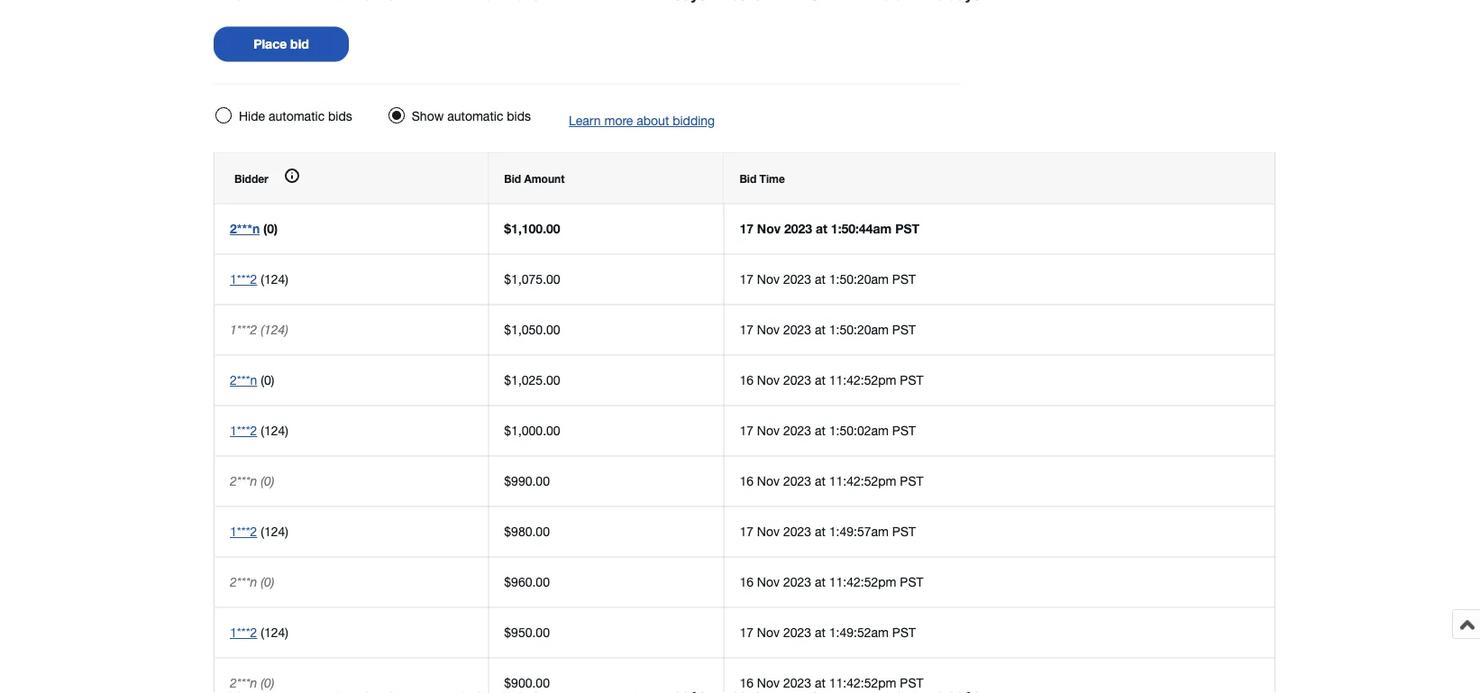 Task type: describe. For each thing, give the bounding box(es) containing it.
2023 for $980.00
[[784, 524, 812, 539]]

place bid button
[[214, 27, 349, 62]]

16 nov 2023 at 11:42:52pm pst for $1,025.00
[[740, 373, 924, 388]]

nov for $1,075.00
[[757, 272, 780, 287]]

17 for $1,050.00
[[740, 322, 754, 337]]

learn more about bidding
[[569, 113, 715, 128]]

2***n (0) for $1,025.00
[[230, 373, 274, 388]]

2***n for $990.00
[[230, 474, 257, 489]]

1:50:20am for $1,075.00
[[829, 272, 889, 287]]

17 for $950.00
[[740, 625, 754, 640]]

11:42:52pm for $990.00
[[829, 474, 897, 489]]

amount
[[524, 172, 565, 185]]

2***n for $960.00
[[230, 575, 257, 590]]

(0) for $900.00
[[261, 676, 274, 691]]

17 for $1,000.00
[[740, 423, 754, 438]]

$950.00
[[504, 625, 550, 640]]

$1,050.00
[[504, 322, 561, 337]]

1***2 for $950.00
[[230, 625, 257, 640]]

17 for $980.00
[[740, 524, 754, 539]]

17 for $1,075.00
[[740, 272, 754, 287]]

16 nov 2023 at 11:42:52pm pst for $960.00
[[740, 575, 924, 590]]

17 nov 2023 at 1:49:57am pst
[[740, 524, 916, 539]]

2023 for $1,100.00
[[785, 221, 813, 236]]

pst for $980.00
[[893, 524, 916, 539]]

nov for $960.00
[[757, 575, 780, 590]]

at for $960.00
[[815, 575, 826, 590]]

17 for $1,100.00
[[740, 221, 754, 236]]

16 for $900.00
[[740, 676, 754, 691]]

1***2 link for $950.00
[[230, 625, 257, 640]]

bid amount
[[504, 172, 565, 185]]

automatic for show
[[447, 109, 504, 124]]

1***2 for $980.00
[[230, 524, 257, 539]]

nov for $950.00
[[757, 625, 780, 640]]

1***2 for $1,075.00
[[230, 272, 257, 287]]

1:49:52am
[[829, 625, 889, 640]]

1:49:57am
[[829, 524, 889, 539]]

nov for $1,050.00
[[757, 322, 780, 337]]

hide automatic bids
[[239, 109, 352, 124]]

bidder column header
[[214, 153, 489, 204]]

learn
[[569, 113, 601, 128]]

1***2 link for $980.00
[[230, 524, 257, 539]]

2***n (0) for $960.00
[[230, 575, 274, 590]]

16 nov 2023 at 11:42:52pm pst for $990.00
[[740, 474, 924, 489]]

1***2 (124) for $980.00
[[230, 524, 288, 539]]

11:42:52pm for $960.00
[[829, 575, 897, 590]]

$980.00
[[504, 524, 550, 539]]

at for $990.00
[[815, 474, 826, 489]]

bid time
[[740, 172, 785, 185]]

bidding
[[673, 113, 715, 128]]

$1,100.00
[[504, 221, 561, 236]]

at for $1,100.00
[[816, 221, 828, 236]]

bidder
[[234, 172, 269, 185]]

place
[[254, 37, 287, 51]]

bid
[[290, 37, 309, 51]]

2023 for $1,075.00
[[784, 272, 812, 287]]

$960.00
[[504, 575, 550, 590]]

2023 for $960.00
[[784, 575, 812, 590]]

(124) for $950.00
[[261, 625, 288, 640]]

16 for $990.00
[[740, 474, 754, 489]]

17 nov 2023 at 1:50:20am pst for $1,075.00
[[740, 272, 916, 287]]

more
[[605, 113, 633, 128]]

(124) for $1,000.00
[[261, 423, 288, 438]]

pst for $950.00
[[893, 625, 916, 640]]

show
[[412, 109, 444, 124]]

1***2 (124) for $950.00
[[230, 625, 288, 640]]

2023 for $1,000.00
[[784, 423, 812, 438]]



Task type: locate. For each thing, give the bounding box(es) containing it.
16 for $960.00
[[740, 575, 754, 590]]

16 nov 2023 at 11:42:52pm pst
[[740, 373, 924, 388], [740, 474, 924, 489], [740, 575, 924, 590], [740, 676, 924, 691]]

1***2 (124) for $1,050.00
[[230, 322, 288, 337]]

nov for $900.00
[[757, 676, 780, 691]]

4 11:42:52pm from the top
[[829, 676, 897, 691]]

$990.00
[[504, 474, 550, 489]]

at for $1,025.00
[[815, 373, 826, 388]]

pst for $1,025.00
[[900, 373, 924, 388]]

nov for $1,100.00
[[757, 221, 781, 236]]

16
[[740, 373, 754, 388], [740, 474, 754, 489], [740, 575, 754, 590], [740, 676, 754, 691]]

7 nov from the top
[[757, 524, 780, 539]]

pst for $1,050.00
[[893, 322, 916, 337]]

(124) for $1,075.00
[[261, 272, 288, 287]]

1 (124) from the top
[[261, 272, 288, 287]]

2023
[[785, 221, 813, 236], [784, 272, 812, 287], [784, 322, 812, 337], [784, 373, 812, 388], [784, 423, 812, 438], [784, 474, 812, 489], [784, 524, 812, 539], [784, 575, 812, 590], [784, 625, 812, 640], [784, 676, 812, 691]]

4 1***2 link from the top
[[230, 625, 257, 640]]

automatic for hide
[[269, 109, 325, 124]]

(124) for $980.00
[[261, 524, 288, 539]]

17 nov 2023 at 1:50:20am pst
[[740, 272, 916, 287], [740, 322, 916, 337]]

(0) for $960.00
[[261, 575, 274, 590]]

(0) for $990.00
[[261, 474, 274, 489]]

5 nov from the top
[[757, 423, 780, 438]]

3 16 nov 2023 at 11:42:52pm pst from the top
[[740, 575, 924, 590]]

3 2***n from the top
[[230, 474, 257, 489]]

1***2 (124) for $1,075.00
[[230, 272, 288, 287]]

bids for hide automatic bids
[[328, 109, 352, 124]]

5 2***n from the top
[[230, 676, 257, 691]]

time
[[760, 172, 785, 185]]

2***n (0) for $900.00
[[230, 676, 274, 691]]

(124) for $1,050.00
[[261, 322, 288, 337]]

hide
[[239, 109, 265, 124]]

4 16 from the top
[[740, 676, 754, 691]]

2***n link for $1,100.00
[[230, 221, 260, 236]]

nov for $990.00
[[757, 474, 780, 489]]

1***2 link
[[230, 272, 257, 287], [230, 423, 257, 438], [230, 524, 257, 539], [230, 625, 257, 640]]

2 11:42:52pm from the top
[[829, 474, 897, 489]]

6 nov from the top
[[757, 474, 780, 489]]

bid left time
[[740, 172, 757, 185]]

2 17 from the top
[[740, 272, 754, 287]]

automatic right show
[[447, 109, 504, 124]]

16 nov 2023 at 11:42:52pm pst down 17 nov 2023 at 1:50:02am pst
[[740, 474, 924, 489]]

2 2***n (0) from the top
[[230, 373, 274, 388]]

2 16 from the top
[[740, 474, 754, 489]]

2 1:50:20am from the top
[[829, 322, 889, 337]]

0 horizontal spatial automatic
[[269, 109, 325, 124]]

0 vertical spatial 1:50:20am
[[829, 272, 889, 287]]

2***n
[[230, 221, 260, 236], [230, 373, 257, 388], [230, 474, 257, 489], [230, 575, 257, 590], [230, 676, 257, 691]]

1:50:20am for $1,050.00
[[829, 322, 889, 337]]

16 nov 2023 at 11:42:52pm pst for $900.00
[[740, 676, 924, 691]]

3 (124) from the top
[[261, 423, 288, 438]]

11:42:52pm up 1:50:02am
[[829, 373, 897, 388]]

(124)
[[261, 272, 288, 287], [261, 322, 288, 337], [261, 423, 288, 438], [261, 524, 288, 539], [261, 625, 288, 640]]

$1,000.00
[[504, 423, 561, 438]]

1***2 link for $1,075.00
[[230, 272, 257, 287]]

4 2***n (0) from the top
[[230, 575, 274, 590]]

2***n (0) for $990.00
[[230, 474, 274, 489]]

2 bids from the left
[[507, 109, 531, 124]]

1 bids from the left
[[328, 109, 352, 124]]

nov for $1,025.00
[[757, 373, 780, 388]]

3 16 from the top
[[740, 575, 754, 590]]

2 1***2 link from the top
[[230, 423, 257, 438]]

1***2 for $1,050.00
[[230, 322, 257, 337]]

16 nov 2023 at 11:42:52pm pst down 17 nov 2023 at 1:49:52am pst
[[740, 676, 924, 691]]

2 automatic from the left
[[447, 109, 504, 124]]

3 1***2 link from the top
[[230, 524, 257, 539]]

4 16 nov 2023 at 11:42:52pm pst from the top
[[740, 676, 924, 691]]

5 1***2 (124) from the top
[[230, 625, 288, 640]]

16 nov 2023 at 11:42:52pm pst up 17 nov 2023 at 1:50:02am pst
[[740, 373, 924, 388]]

1 vertical spatial 17 nov 2023 at 1:50:20am pst
[[740, 322, 916, 337]]

2023 for $900.00
[[784, 676, 812, 691]]

2***n (0) for $1,100.00
[[230, 221, 278, 236]]

0 vertical spatial 2***n link
[[230, 221, 260, 236]]

pst for $900.00
[[900, 676, 924, 691]]

4 1***2 (124) from the top
[[230, 524, 288, 539]]

2***n for $1,100.00
[[230, 221, 260, 236]]

pst
[[896, 221, 920, 236], [893, 272, 916, 287], [893, 322, 916, 337], [900, 373, 924, 388], [893, 423, 916, 438], [900, 474, 924, 489], [893, 524, 916, 539], [900, 575, 924, 590], [893, 625, 916, 640], [900, 676, 924, 691]]

1***2 (124) for $1,000.00
[[230, 423, 288, 438]]

bid for bid amount
[[504, 172, 521, 185]]

1 11:42:52pm from the top
[[829, 373, 897, 388]]

1 horizontal spatial bids
[[507, 109, 531, 124]]

at for $1,050.00
[[815, 322, 826, 337]]

1 2***n link from the top
[[230, 221, 260, 236]]

1 16 nov 2023 at 11:42:52pm pst from the top
[[740, 373, 924, 388]]

5 2***n (0) from the top
[[230, 676, 274, 691]]

at
[[816, 221, 828, 236], [815, 272, 826, 287], [815, 322, 826, 337], [815, 373, 826, 388], [815, 423, 826, 438], [815, 474, 826, 489], [815, 524, 826, 539], [815, 575, 826, 590], [815, 625, 826, 640], [815, 676, 826, 691]]

2 2***n from the top
[[230, 373, 257, 388]]

at for $980.00
[[815, 524, 826, 539]]

1 1***2 from the top
[[230, 272, 257, 287]]

1 17 from the top
[[740, 221, 754, 236]]

pst for $960.00
[[900, 575, 924, 590]]

$900.00
[[504, 676, 550, 691]]

4 1***2 from the top
[[230, 524, 257, 539]]

bids for show automatic bids
[[507, 109, 531, 124]]

0 horizontal spatial bids
[[328, 109, 352, 124]]

4 nov from the top
[[757, 373, 780, 388]]

0 horizontal spatial bid
[[504, 172, 521, 185]]

2023 for $990.00
[[784, 474, 812, 489]]

0 vertical spatial 17 nov 2023 at 1:50:20am pst
[[740, 272, 916, 287]]

2***n (0)
[[230, 221, 278, 236], [230, 373, 274, 388], [230, 474, 274, 489], [230, 575, 274, 590], [230, 676, 274, 691]]

bid
[[504, 172, 521, 185], [740, 172, 757, 185]]

11:42:52pm
[[829, 373, 897, 388], [829, 474, 897, 489], [829, 575, 897, 590], [829, 676, 897, 691]]

show automatic bids
[[412, 109, 531, 124]]

nov for $1,000.00
[[757, 423, 780, 438]]

1 1***2 (124) from the top
[[230, 272, 288, 287]]

10 nov from the top
[[757, 676, 780, 691]]

1 vertical spatial 2***n link
[[230, 373, 257, 388]]

nov for $980.00
[[757, 524, 780, 539]]

at for $1,000.00
[[815, 423, 826, 438]]

16 nov 2023 at 11:42:52pm pst up 17 nov 2023 at 1:49:52am pst
[[740, 575, 924, 590]]

1:50:20am
[[829, 272, 889, 287], [829, 322, 889, 337]]

2 bid from the left
[[740, 172, 757, 185]]

11:42:52pm up 1:49:57am
[[829, 474, 897, 489]]

17 nov 2023 at 1:50:20am pst for $1,050.00
[[740, 322, 916, 337]]

bid left amount
[[504, 172, 521, 185]]

5 17 from the top
[[740, 524, 754, 539]]

at for $900.00
[[815, 676, 826, 691]]

2***n link
[[230, 221, 260, 236], [230, 373, 257, 388]]

1:50:02am
[[829, 423, 889, 438]]

1***2 for $1,000.00
[[230, 423, 257, 438]]

$1,025.00
[[504, 373, 561, 388]]

2***n link for $1,025.00
[[230, 373, 257, 388]]

1 2***n (0) from the top
[[230, 221, 278, 236]]

8 nov from the top
[[757, 575, 780, 590]]

11:42:52pm for $900.00
[[829, 676, 897, 691]]

4 17 from the top
[[740, 423, 754, 438]]

6 17 from the top
[[740, 625, 754, 640]]

2023 for $1,050.00
[[784, 322, 812, 337]]

2023 for $1,025.00
[[784, 373, 812, 388]]

2***n for $900.00
[[230, 676, 257, 691]]

11:42:52pm down 1:49:57am
[[829, 575, 897, 590]]

bid for bid time
[[740, 172, 757, 185]]

1 horizontal spatial bid
[[740, 172, 757, 185]]

2023 for $950.00
[[784, 625, 812, 640]]

17 nov 2023 at 1:49:52am pst
[[740, 625, 916, 640]]

about
[[637, 113, 669, 128]]

4 2***n from the top
[[230, 575, 257, 590]]

11:42:52pm for $1,025.00
[[829, 373, 897, 388]]

(0) for $1,025.00
[[261, 373, 274, 388]]

at for $1,075.00
[[815, 272, 826, 287]]

2 1***2 from the top
[[230, 322, 257, 337]]

2 17 nov 2023 at 1:50:20am pst from the top
[[740, 322, 916, 337]]

pst for $1,000.00
[[893, 423, 916, 438]]

learn more about bidding link
[[569, 113, 715, 128]]

1 vertical spatial 1:50:20am
[[829, 322, 889, 337]]

pst for $1,100.00
[[896, 221, 920, 236]]

17
[[740, 221, 754, 236], [740, 272, 754, 287], [740, 322, 754, 337], [740, 423, 754, 438], [740, 524, 754, 539], [740, 625, 754, 640]]

17 nov 2023 at 1:50:44am pst
[[740, 221, 920, 236]]

3 nov from the top
[[757, 322, 780, 337]]

at for $950.00
[[815, 625, 826, 640]]

1***2 (124)
[[230, 272, 288, 287], [230, 322, 288, 337], [230, 423, 288, 438], [230, 524, 288, 539], [230, 625, 288, 640]]

5 (124) from the top
[[261, 625, 288, 640]]

17 nov 2023 at 1:50:02am pst
[[740, 423, 916, 438]]

$1,075.00
[[504, 272, 561, 287]]

1 2***n from the top
[[230, 221, 260, 236]]

nov
[[757, 221, 781, 236], [757, 272, 780, 287], [757, 322, 780, 337], [757, 373, 780, 388], [757, 423, 780, 438], [757, 474, 780, 489], [757, 524, 780, 539], [757, 575, 780, 590], [757, 625, 780, 640], [757, 676, 780, 691]]

3 17 from the top
[[740, 322, 754, 337]]

2 (124) from the top
[[261, 322, 288, 337]]

3 1***2 from the top
[[230, 423, 257, 438]]

automatic right hide
[[269, 109, 325, 124]]

2 nov from the top
[[757, 272, 780, 287]]

1 automatic from the left
[[269, 109, 325, 124]]

9 nov from the top
[[757, 625, 780, 640]]

2 2***n link from the top
[[230, 373, 257, 388]]

bids
[[328, 109, 352, 124], [507, 109, 531, 124]]

2 1***2 (124) from the top
[[230, 322, 288, 337]]

1 bid from the left
[[504, 172, 521, 185]]

1 nov from the top
[[757, 221, 781, 236]]

3 11:42:52pm from the top
[[829, 575, 897, 590]]

automatic
[[269, 109, 325, 124], [447, 109, 504, 124]]

(0) for $1,100.00
[[263, 221, 278, 236]]

1***2 link for $1,000.00
[[230, 423, 257, 438]]

3 2***n (0) from the top
[[230, 474, 274, 489]]

1 17 nov 2023 at 1:50:20am pst from the top
[[740, 272, 916, 287]]

1***2
[[230, 272, 257, 287], [230, 322, 257, 337], [230, 423, 257, 438], [230, 524, 257, 539], [230, 625, 257, 640]]

16 for $1,025.00
[[740, 373, 754, 388]]

2 16 nov 2023 at 11:42:52pm pst from the top
[[740, 474, 924, 489]]

1 1***2 link from the top
[[230, 272, 257, 287]]

5 1***2 from the top
[[230, 625, 257, 640]]

4 (124) from the top
[[261, 524, 288, 539]]

1:50:44am
[[831, 221, 892, 236]]

bids up bidder column header
[[328, 109, 352, 124]]

pst for $1,075.00
[[893, 272, 916, 287]]

3 1***2 (124) from the top
[[230, 423, 288, 438]]

pst for $990.00
[[900, 474, 924, 489]]

11:42:52pm down 1:49:52am
[[829, 676, 897, 691]]

1 16 from the top
[[740, 373, 754, 388]]

place bid
[[254, 37, 309, 51]]

2***n for $1,025.00
[[230, 373, 257, 388]]

(0)
[[263, 221, 278, 236], [261, 373, 274, 388], [261, 474, 274, 489], [261, 575, 274, 590], [261, 676, 274, 691]]

bids up bid amount
[[507, 109, 531, 124]]

1 1:50:20am from the top
[[829, 272, 889, 287]]

1 horizontal spatial automatic
[[447, 109, 504, 124]]



Task type: vqa. For each thing, say whether or not it's contained in the screenshot.


